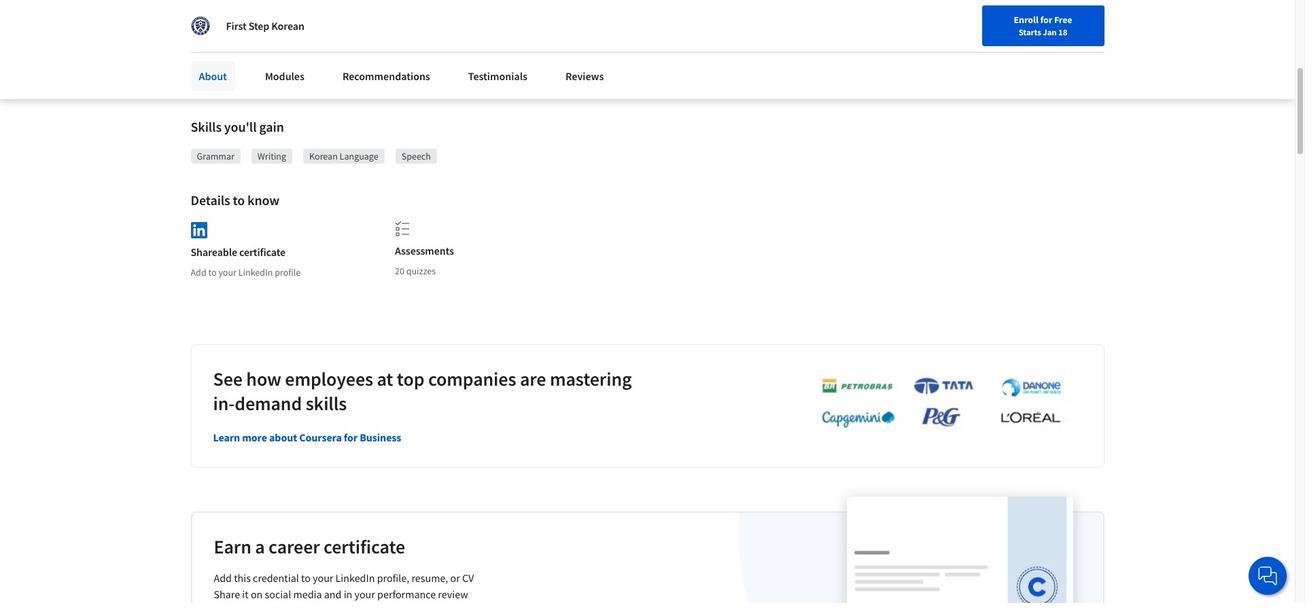 Task type: describe. For each thing, give the bounding box(es) containing it.
profile,
[[377, 572, 409, 585]]

gain
[[259, 118, 284, 135]]

modules for 2nd reviews link from the bottom of the page
[[265, 48, 304, 62]]

1 testimonials from the top
[[468, 48, 527, 62]]

see how employees at top companies are mastering in-demand skills
[[213, 367, 632, 416]]

skills
[[306, 391, 347, 416]]

mastering
[[550, 367, 632, 391]]

this
[[234, 572, 251, 585]]

korean language
[[309, 150, 378, 162]]

coursera career certificate image
[[847, 497, 1074, 604]]

for inside "enroll for free starts jan 18"
[[1040, 14, 1052, 26]]

1 vertical spatial for
[[344, 431, 358, 444]]

coursera
[[299, 431, 342, 444]]

grammar
[[197, 150, 234, 162]]

how
[[246, 367, 281, 391]]

and
[[324, 588, 342, 601]]

you'll
[[224, 118, 257, 135]]

in-
[[213, 391, 235, 416]]

first
[[226, 19, 246, 33]]

first step korean
[[226, 19, 304, 33]]

learn more about coursera for business link
[[213, 431, 401, 444]]

new
[[957, 16, 975, 28]]

to for know
[[233, 192, 245, 209]]

find your new career
[[918, 16, 1003, 28]]

0 horizontal spatial certificate
[[239, 245, 286, 259]]

career
[[977, 16, 1003, 28]]

recommendations link for about link related to 2nd reviews link from the bottom of the page
[[334, 40, 438, 70]]

recommendations for recommendations link related to about link associated with first reviews link from the bottom
[[343, 69, 430, 83]]

20 quizzes
[[395, 265, 436, 277]]

or
[[450, 572, 460, 585]]

profile
[[275, 266, 301, 279]]

language
[[340, 150, 378, 162]]

review
[[438, 588, 468, 601]]

details
[[191, 192, 230, 209]]

about link for first reviews link from the bottom
[[191, 61, 235, 91]]

learn
[[213, 431, 240, 444]]

your down shareable certificate
[[218, 266, 237, 279]]

business
[[360, 431, 401, 444]]

know
[[248, 192, 280, 209]]

linkedin inside add this credential to your linkedin profile, resume, or cv share it on social media and in your performance review
[[336, 572, 375, 585]]

social
[[265, 588, 291, 601]]

to for your
[[208, 266, 217, 279]]

1 vertical spatial korean
[[309, 150, 338, 162]]

about for first reviews link from the bottom
[[199, 69, 227, 83]]

0 horizontal spatial korean
[[271, 19, 304, 33]]

0 horizontal spatial linkedin
[[238, 266, 273, 279]]

see
[[213, 367, 243, 391]]

testimonials link for first reviews link from the bottom
[[460, 61, 536, 91]]

english button
[[1010, 0, 1092, 44]]

free
[[1054, 14, 1072, 26]]

reviews for 2nd reviews link from the bottom of the page
[[566, 48, 604, 62]]

step
[[249, 19, 269, 33]]

resume,
[[412, 572, 448, 585]]

share
[[214, 588, 240, 601]]

cv
[[462, 572, 474, 585]]

jan
[[1043, 27, 1057, 37]]

1 horizontal spatial certificate
[[324, 535, 405, 559]]

career
[[269, 535, 320, 559]]



Task type: locate. For each thing, give the bounding box(es) containing it.
2 recommendations from the top
[[343, 69, 430, 83]]

1 recommendations link from the top
[[334, 40, 438, 70]]

to inside add this credential to your linkedin profile, resume, or cv share it on social media and in your performance review
[[301, 572, 311, 585]]

add for add to your linkedin profile
[[191, 266, 206, 279]]

recommendations link
[[334, 40, 438, 70], [334, 61, 438, 91]]

enroll
[[1014, 14, 1039, 26]]

2 testimonials link from the top
[[460, 61, 536, 91]]

to left know
[[233, 192, 245, 209]]

0 vertical spatial recommendations
[[343, 48, 430, 62]]

testimonials link for 2nd reviews link from the bottom of the page
[[460, 40, 536, 70]]

your right in
[[355, 588, 375, 601]]

find
[[918, 16, 935, 28]]

modules link for recommendations link associated with about link related to 2nd reviews link from the bottom of the page
[[257, 40, 313, 70]]

1 vertical spatial testimonials
[[468, 69, 527, 83]]

employees
[[285, 367, 373, 391]]

shareable
[[191, 245, 237, 259]]

add this credential to your linkedin profile, resume, or cv share it on social media and in your performance review
[[214, 572, 474, 601]]

skills
[[191, 118, 222, 135]]

korean right step at the left top of the page
[[271, 19, 304, 33]]

1 horizontal spatial for
[[1040, 14, 1052, 26]]

0 vertical spatial testimonials
[[468, 48, 527, 62]]

to
[[233, 192, 245, 209], [208, 266, 217, 279], [301, 572, 311, 585]]

about link for 2nd reviews link from the bottom of the page
[[191, 40, 235, 70]]

about link up skills
[[191, 61, 235, 91]]

modules for first reviews link from the bottom
[[265, 69, 304, 83]]

1 vertical spatial about
[[199, 69, 227, 83]]

add down shareable on the left of the page
[[191, 266, 206, 279]]

2 horizontal spatial to
[[301, 572, 311, 585]]

for
[[1040, 14, 1052, 26], [344, 431, 358, 444]]

2 recommendations link from the top
[[334, 61, 438, 91]]

modules up gain
[[265, 69, 304, 83]]

1 horizontal spatial korean
[[309, 150, 338, 162]]

2 reviews link from the top
[[557, 61, 612, 91]]

modules
[[265, 48, 304, 62], [265, 69, 304, 83]]

top
[[397, 367, 424, 391]]

1 about link from the top
[[191, 40, 235, 70]]

in
[[344, 588, 352, 601]]

0 vertical spatial to
[[233, 192, 245, 209]]

assessments
[[395, 244, 454, 258]]

1 vertical spatial modules
[[265, 69, 304, 83]]

modules link
[[257, 40, 313, 70], [257, 61, 313, 91]]

1 reviews link from the top
[[557, 40, 612, 70]]

certificate up "add to your linkedin profile"
[[239, 245, 286, 259]]

about up skills
[[199, 69, 227, 83]]

about link down yonsei university "icon"
[[191, 40, 235, 70]]

1 vertical spatial add
[[214, 572, 232, 585]]

details to know
[[191, 192, 280, 209]]

for left business
[[344, 431, 358, 444]]

1 testimonials link from the top
[[460, 40, 536, 70]]

add
[[191, 266, 206, 279], [214, 572, 232, 585]]

add for add this credential to your linkedin profile, resume, or cv share it on social media and in your performance review
[[214, 572, 232, 585]]

it
[[242, 588, 249, 601]]

linkedin up in
[[336, 572, 375, 585]]

testimonials link
[[460, 40, 536, 70], [460, 61, 536, 91]]

earn a career certificate
[[214, 535, 405, 559]]

18
[[1058, 27, 1067, 37]]

2 modules from the top
[[265, 69, 304, 83]]

your
[[937, 16, 955, 28], [218, 266, 237, 279], [313, 572, 333, 585], [355, 588, 375, 601]]

about down yonsei university "icon"
[[199, 48, 227, 62]]

1 vertical spatial linkedin
[[336, 572, 375, 585]]

linkedin down shareable certificate
[[238, 266, 273, 279]]

enroll for free starts jan 18
[[1014, 14, 1072, 37]]

0 horizontal spatial add
[[191, 266, 206, 279]]

at
[[377, 367, 393, 391]]

writing
[[258, 150, 286, 162]]

2 about from the top
[[199, 69, 227, 83]]

recommendations
[[343, 48, 430, 62], [343, 69, 430, 83]]

performance
[[377, 588, 436, 601]]

1 vertical spatial recommendations
[[343, 69, 430, 83]]

recommendations for recommendations link associated with about link related to 2nd reviews link from the bottom of the page
[[343, 48, 430, 62]]

modules link for recommendations link related to about link associated with first reviews link from the bottom
[[257, 61, 313, 91]]

0 vertical spatial korean
[[271, 19, 304, 33]]

korean
[[271, 19, 304, 33], [309, 150, 338, 162]]

linkedin
[[238, 266, 273, 279], [336, 572, 375, 585]]

find your new career link
[[911, 14, 1010, 31]]

1 horizontal spatial linkedin
[[336, 572, 375, 585]]

2 testimonials from the top
[[468, 69, 527, 83]]

0 horizontal spatial for
[[344, 431, 358, 444]]

add up share
[[214, 572, 232, 585]]

coursera enterprise logos image
[[801, 377, 1073, 436]]

speech
[[402, 150, 431, 162]]

1 modules from the top
[[265, 48, 304, 62]]

0 horizontal spatial to
[[208, 266, 217, 279]]

certificate
[[239, 245, 286, 259], [324, 535, 405, 559]]

companies
[[428, 367, 516, 391]]

1 modules link from the top
[[257, 40, 313, 70]]

1 horizontal spatial to
[[233, 192, 245, 209]]

english
[[1034, 15, 1067, 29]]

media
[[293, 588, 322, 601]]

earn
[[214, 535, 251, 559]]

a
[[255, 535, 265, 559]]

credential
[[253, 572, 299, 585]]

skills you'll gain
[[191, 118, 284, 135]]

0 vertical spatial linkedin
[[238, 266, 273, 279]]

your up 'and'
[[313, 572, 333, 585]]

about
[[269, 431, 297, 444]]

about for 2nd reviews link from the bottom of the page
[[199, 48, 227, 62]]

certificate up profile,
[[324, 535, 405, 559]]

1 horizontal spatial add
[[214, 572, 232, 585]]

1 about from the top
[[199, 48, 227, 62]]

2 about link from the top
[[191, 61, 235, 91]]

0 vertical spatial add
[[191, 266, 206, 279]]

to up media
[[301, 572, 311, 585]]

20
[[395, 265, 404, 277]]

0 vertical spatial about
[[199, 48, 227, 62]]

on
[[251, 588, 263, 601]]

learn more about coursera for business
[[213, 431, 401, 444]]

2 vertical spatial to
[[301, 572, 311, 585]]

None search field
[[194, 8, 520, 36]]

add to your linkedin profile
[[191, 266, 301, 279]]

about link
[[191, 40, 235, 70], [191, 61, 235, 91]]

are
[[520, 367, 546, 391]]

reviews link
[[557, 40, 612, 70], [557, 61, 612, 91]]

to down shareable on the left of the page
[[208, 266, 217, 279]]

chat with us image
[[1257, 566, 1279, 587]]

modules link up gain
[[257, 61, 313, 91]]

korean left language
[[309, 150, 338, 162]]

demand
[[235, 391, 302, 416]]

0 vertical spatial modules
[[265, 48, 304, 62]]

shareable certificate
[[191, 245, 286, 259]]

1 vertical spatial to
[[208, 266, 217, 279]]

yonsei university image
[[191, 16, 210, 35]]

0 vertical spatial certificate
[[239, 245, 286, 259]]

modules link down first step korean
[[257, 40, 313, 70]]

2 reviews from the top
[[566, 69, 604, 83]]

1 recommendations from the top
[[343, 48, 430, 62]]

0 vertical spatial reviews
[[566, 48, 604, 62]]

more
[[242, 431, 267, 444]]

1 vertical spatial certificate
[[324, 535, 405, 559]]

recommendations link for about link associated with first reviews link from the bottom
[[334, 61, 438, 91]]

your right "find"
[[937, 16, 955, 28]]

testimonials
[[468, 48, 527, 62], [468, 69, 527, 83]]

starts
[[1019, 27, 1041, 37]]

0 vertical spatial for
[[1040, 14, 1052, 26]]

2 modules link from the top
[[257, 61, 313, 91]]

1 vertical spatial reviews
[[566, 69, 604, 83]]

quizzes
[[406, 265, 436, 277]]

add inside add this credential to your linkedin profile, resume, or cv share it on social media and in your performance review
[[214, 572, 232, 585]]

modules down first step korean
[[265, 48, 304, 62]]

reviews for first reviews link from the bottom
[[566, 69, 604, 83]]

about
[[199, 48, 227, 62], [199, 69, 227, 83]]

for up jan
[[1040, 14, 1052, 26]]

reviews
[[566, 48, 604, 62], [566, 69, 604, 83]]

1 reviews from the top
[[566, 48, 604, 62]]



Task type: vqa. For each thing, say whether or not it's contained in the screenshot.
1st LIST from the left
no



